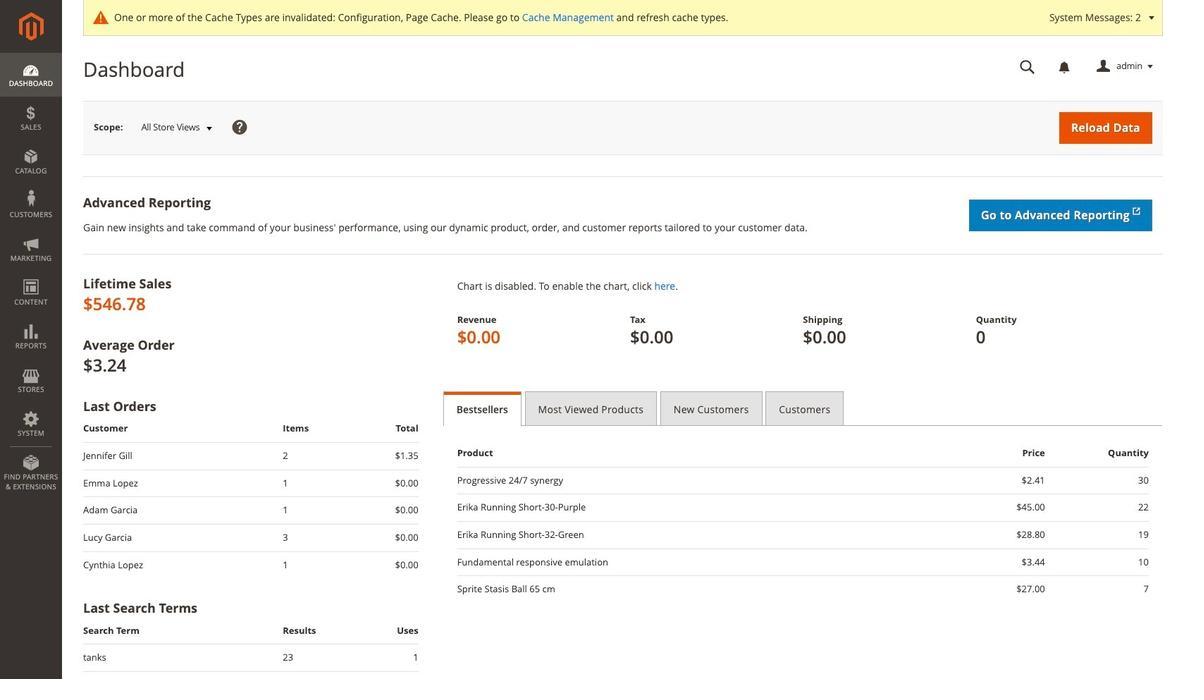 Task type: locate. For each thing, give the bounding box(es) containing it.
menu bar
[[0, 53, 62, 499]]

None text field
[[1010, 54, 1046, 79]]

tab list
[[443, 391, 1163, 426]]

magento admin panel image
[[19, 12, 43, 41]]



